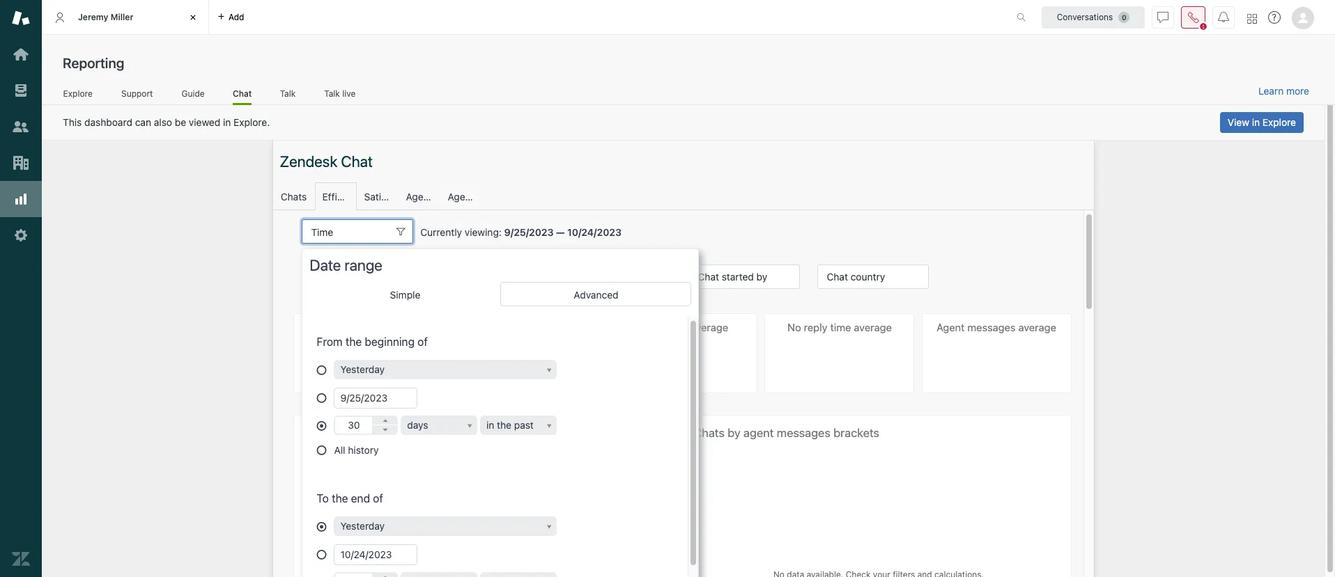 Task type: locate. For each thing, give the bounding box(es) containing it.
talk right the 'chat' at the left
[[280, 88, 296, 99]]

customers image
[[12, 118, 30, 136]]

0 horizontal spatial talk
[[280, 88, 296, 99]]

view in explore button
[[1220, 112, 1304, 133]]

in
[[223, 116, 231, 128], [1252, 116, 1260, 128]]

notifications image
[[1218, 11, 1229, 23]]

2 in from the left
[[1252, 116, 1260, 128]]

add
[[229, 11, 244, 22]]

talk live
[[324, 88, 356, 99]]

in right view
[[1252, 116, 1260, 128]]

explore down learn more link
[[1262, 116, 1296, 128]]

talk link
[[280, 88, 296, 103]]

talk left live
[[324, 88, 340, 99]]

guide link
[[181, 88, 205, 103]]

talk for talk live
[[324, 88, 340, 99]]

tabs tab list
[[42, 0, 1002, 35]]

jeremy
[[78, 12, 108, 22]]

close image
[[186, 10, 200, 24]]

zendesk support image
[[12, 9, 30, 27]]

learn more
[[1258, 85, 1309, 97]]

support link
[[121, 88, 153, 103]]

talk live link
[[324, 88, 356, 103]]

1 talk from the left
[[280, 88, 296, 99]]

dashboard
[[84, 116, 132, 128]]

organizations image
[[12, 154, 30, 172]]

conversations
[[1057, 11, 1113, 22]]

view
[[1228, 116, 1249, 128]]

also
[[154, 116, 172, 128]]

1 horizontal spatial talk
[[324, 88, 340, 99]]

main element
[[0, 0, 42, 578]]

zendesk image
[[12, 550, 30, 569]]

1 in from the left
[[223, 116, 231, 128]]

in right viewed
[[223, 116, 231, 128]]

1 horizontal spatial in
[[1252, 116, 1260, 128]]

zendesk products image
[[1247, 14, 1257, 23]]

1 horizontal spatial explore
[[1262, 116, 1296, 128]]

2 talk from the left
[[324, 88, 340, 99]]

reporting image
[[12, 190, 30, 208]]

live
[[342, 88, 356, 99]]

admin image
[[12, 226, 30, 245]]

explore inside button
[[1262, 116, 1296, 128]]

talk
[[280, 88, 296, 99], [324, 88, 340, 99]]

0 horizontal spatial explore
[[63, 88, 92, 99]]

view in explore
[[1228, 116, 1296, 128]]

learn
[[1258, 85, 1284, 97]]

0 horizontal spatial in
[[223, 116, 231, 128]]

get started image
[[12, 45, 30, 63]]

1 vertical spatial explore
[[1262, 116, 1296, 128]]

explore up this
[[63, 88, 92, 99]]

get help image
[[1268, 11, 1281, 24]]

explore
[[63, 88, 92, 99], [1262, 116, 1296, 128]]

support
[[121, 88, 153, 99]]

be
[[175, 116, 186, 128]]



Task type: describe. For each thing, give the bounding box(es) containing it.
in inside button
[[1252, 116, 1260, 128]]

views image
[[12, 82, 30, 100]]

guide
[[181, 88, 205, 99]]

this
[[63, 116, 82, 128]]

viewed
[[189, 116, 220, 128]]

explore.
[[234, 116, 270, 128]]

this dashboard can also be viewed in explore.
[[63, 116, 270, 128]]

jeremy miller tab
[[42, 0, 209, 35]]

reporting
[[63, 55, 124, 71]]

conversations button
[[1042, 6, 1145, 28]]

can
[[135, 116, 151, 128]]

add button
[[209, 0, 253, 34]]

more
[[1286, 85, 1309, 97]]

learn more link
[[1258, 85, 1309, 98]]

chat
[[233, 88, 252, 99]]

jeremy miller
[[78, 12, 133, 22]]

explore link
[[63, 88, 93, 103]]

talk for talk
[[280, 88, 296, 99]]

chat link
[[233, 88, 252, 105]]

miller
[[111, 12, 133, 22]]

0 vertical spatial explore
[[63, 88, 92, 99]]

button displays agent's chat status as invisible. image
[[1157, 11, 1168, 23]]



Task type: vqa. For each thing, say whether or not it's contained in the screenshot.
"Tabs" tab list
yes



